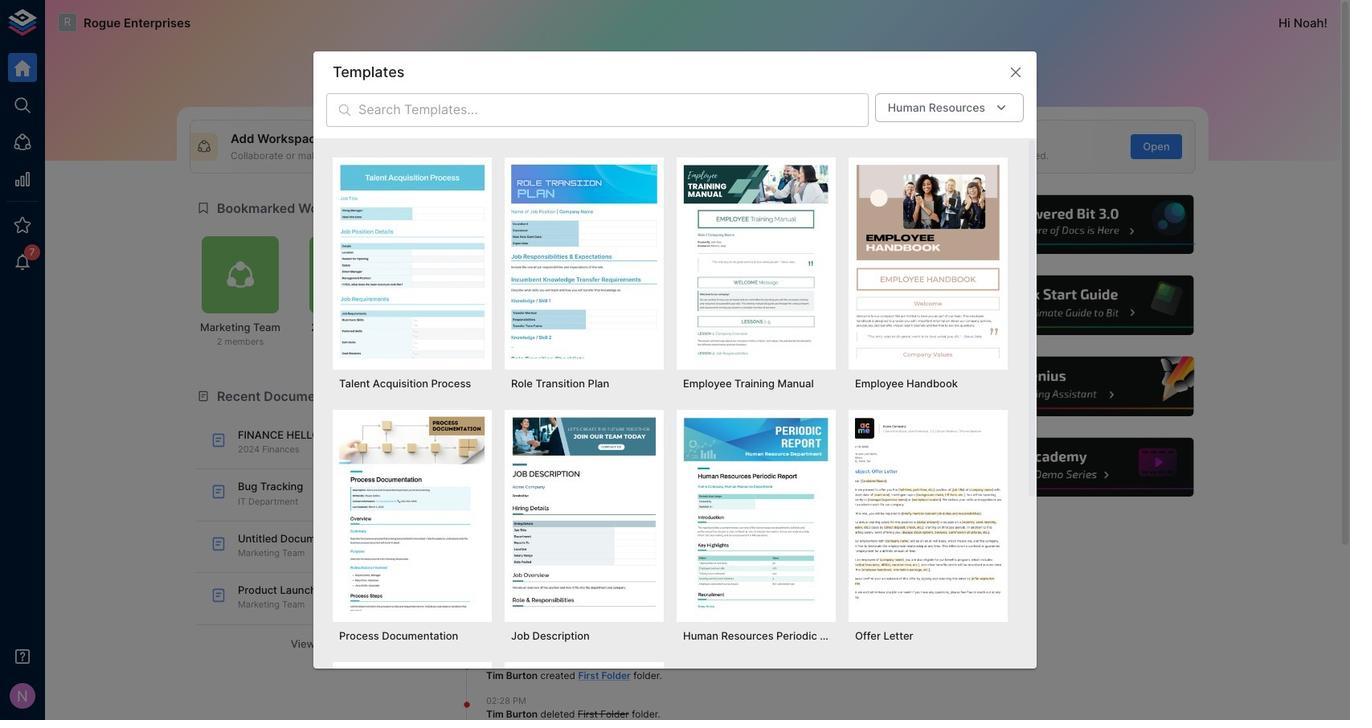 Task type: locate. For each thing, give the bounding box(es) containing it.
employee handbook acknowledgement form image
[[511, 669, 658, 721]]

2 help image from the top
[[955, 274, 1197, 338]]

dialog
[[314, 51, 1037, 721]]

help image
[[955, 193, 1197, 257], [955, 274, 1197, 338], [955, 355, 1197, 419], [955, 436, 1197, 500]]

role transition plan image
[[511, 164, 658, 359]]

offer letter image
[[856, 416, 1002, 611]]

human resources periodic report image
[[684, 416, 830, 611]]

4 help image from the top
[[955, 436, 1197, 500]]

process documentation image
[[339, 416, 486, 611]]

talent acquisition process image
[[339, 164, 486, 359]]

1 help image from the top
[[955, 193, 1197, 257]]

job description image
[[511, 416, 658, 611]]



Task type: vqa. For each thing, say whether or not it's contained in the screenshot.
Employee Handbook Acknowledgement Form image
yes



Task type: describe. For each thing, give the bounding box(es) containing it.
3 help image from the top
[[955, 355, 1197, 419]]

performance improvement plan image
[[339, 669, 486, 721]]

employee handbook image
[[856, 164, 1002, 359]]

Search Templates... text field
[[359, 93, 869, 127]]

employee training manual image
[[684, 164, 830, 359]]



